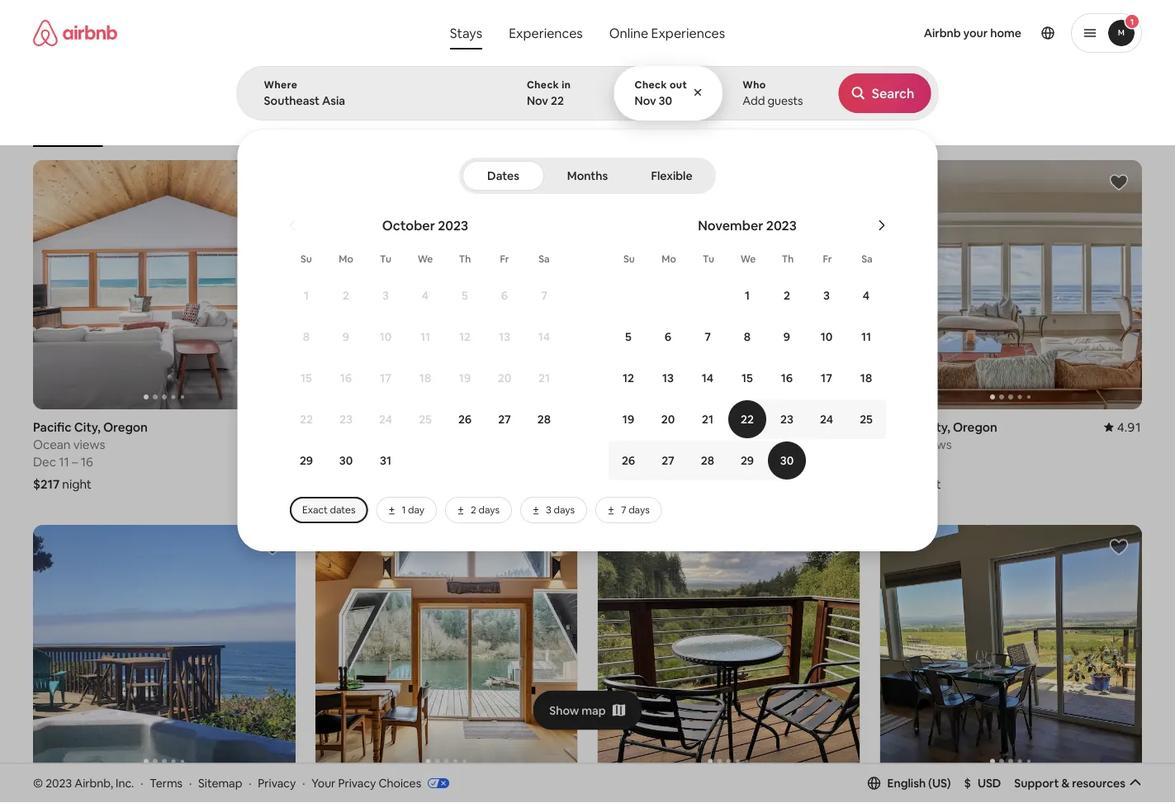 Task type: describe. For each thing, give the bounding box(es) containing it.
beachfront
[[209, 122, 261, 135]]

1 30 button from the left
[[326, 441, 366, 481]]

exact dates
[[302, 504, 356, 517]]

1 horizontal spatial 21 button
[[688, 400, 728, 439]]

2 days
[[471, 504, 500, 517]]

2 17 button from the left
[[807, 359, 847, 398]]

20 for bottommost the 20 button
[[662, 412, 675, 427]]

choices
[[379, 776, 421, 791]]

0 vertical spatial 13 button
[[485, 317, 525, 357]]

1 th from the left
[[459, 253, 471, 266]]

3 · from the left
[[249, 776, 252, 791]]

stays button
[[437, 17, 496, 50]]

views inside lincoln city, oregon ocean views
[[920, 436, 952, 453]]

2 horizontal spatial 22
[[741, 412, 754, 427]]

$ usd
[[965, 776, 1002, 791]]

tidewater,
[[315, 784, 377, 800]]

0 horizontal spatial 25
[[419, 412, 432, 427]]

ocean for dec
[[33, 436, 71, 453]]

map
[[582, 704, 606, 718]]

nov 6 – 11
[[315, 454, 370, 470]]

your privacy choices link
[[312, 776, 450, 792]]

2 29 from the left
[[741, 454, 754, 468]]

mansions
[[434, 122, 478, 135]]

8 for first '8' button from the left
[[303, 330, 310, 344]]

day
[[408, 504, 425, 517]]

2 29 button from the left
[[728, 441, 767, 481]]

5.0
[[1125, 784, 1143, 800]]

treehouses
[[651, 122, 705, 135]]

3 days
[[546, 504, 575, 517]]

1 horizontal spatial 12 button
[[609, 359, 649, 398]]

omg!
[[588, 122, 615, 135]]

4 for november 2023
[[863, 288, 870, 303]]

1 10 from the left
[[380, 330, 392, 344]]

Where field
[[264, 93, 480, 108]]

12 for 12 'button' to the top
[[459, 330, 471, 344]]

check in nov 22
[[527, 78, 571, 108]]

2 9 button from the left
[[767, 317, 807, 357]]

0 horizontal spatial nov
[[315, 454, 338, 470]]

4.91 out of 5 average rating image
[[1104, 419, 1143, 435]]

views for 30
[[638, 436, 670, 453]]

1 vertical spatial 5 button
[[609, 317, 649, 357]]

lincoln beach, oregon
[[33, 784, 164, 800]]

0 vertical spatial 27
[[498, 412, 511, 427]]

0 vertical spatial 14
[[538, 330, 550, 344]]

0 vertical spatial 12 button
[[445, 317, 485, 357]]

2 sa from the left
[[862, 253, 873, 266]]

1 button
[[1071, 13, 1143, 53]]

2 10 from the left
[[821, 330, 833, 344]]

2 25 button from the left
[[847, 400, 886, 439]]

design
[[367, 122, 399, 135]]

$533
[[598, 476, 626, 492]]

3 for october 2023
[[383, 288, 389, 303]]

airbnb your home
[[924, 26, 1022, 40]]

may
[[598, 454, 621, 470]]

0 horizontal spatial 13
[[499, 330, 511, 344]]

your
[[964, 26, 988, 40]]

usd
[[978, 776, 1002, 791]]

0 horizontal spatial 22
[[300, 412, 313, 427]]

sitemap link
[[198, 776, 242, 791]]

5.0 out of 5 average rating image
[[1112, 784, 1143, 800]]

pacific
[[33, 419, 72, 435]]

©
[[33, 776, 43, 791]]

1 mo from the left
[[339, 253, 353, 266]]

© 2023 airbnb, inc. ·
[[33, 776, 143, 791]]

support & resources button
[[1015, 776, 1143, 791]]

15 for 2nd 15 button from the right
[[301, 371, 312, 386]]

1 day
[[402, 504, 425, 517]]

tidewater, oregon
[[315, 784, 424, 800]]

show map
[[550, 704, 606, 718]]

2 23 button from the left
[[767, 400, 807, 439]]

1 9 button from the left
[[326, 317, 366, 357]]

months
[[567, 169, 608, 183]]

1 vertical spatial 7 button
[[688, 317, 728, 357]]

english (us)
[[888, 776, 951, 791]]

1 vertical spatial 20 button
[[649, 400, 688, 439]]

lincoln for lincoln beach, oregon
[[33, 784, 75, 800]]

stays tab panel
[[237, 66, 1176, 552]]

2 – from the left
[[351, 454, 357, 470]]

1 horizontal spatial 7
[[621, 504, 627, 517]]

guests
[[768, 93, 803, 108]]

november 2023
[[698, 217, 797, 234]]

2 8 button from the left
[[728, 317, 767, 357]]

30 inside check out nov 30
[[659, 93, 673, 108]]

0 horizontal spatial 6 button
[[485, 276, 525, 316]]

2 16 button from the left
[[767, 359, 807, 398]]

2 su from the left
[[624, 253, 635, 266]]

check out nov 30
[[635, 78, 687, 108]]

flexible button
[[631, 161, 713, 191]]

0 horizontal spatial 21 button
[[525, 359, 564, 398]]

4.96 out of 5 average rating image
[[822, 419, 860, 435]]

nov for nov 22
[[527, 93, 549, 108]]

4 button for october 2023
[[406, 276, 445, 316]]

none search field containing stays
[[237, 0, 1176, 552]]

1 horizontal spatial 14 button
[[688, 359, 728, 398]]

4 · from the left
[[302, 776, 305, 791]]

lincoln for lincoln city, oregon ocean views
[[880, 419, 922, 435]]

who
[[743, 78, 766, 91]]

0 horizontal spatial 19 button
[[445, 359, 485, 398]]

calendar application
[[257, 199, 1176, 524]]

1 16 button from the left
[[326, 359, 366, 398]]

october
[[382, 217, 435, 234]]

terms
[[150, 776, 183, 791]]

3 night from the left
[[912, 476, 941, 492]]

1 vertical spatial 13 button
[[649, 359, 688, 398]]

oregon inside lincoln city, oregon ocean views
[[953, 419, 998, 435]]

show
[[550, 704, 579, 718]]

add to wishlist: lincoln city, oregon image
[[1109, 173, 1129, 192]]

8 for 2nd '8' button from left
[[744, 330, 751, 344]]

1 horizontal spatial 26 button
[[609, 441, 649, 481]]

support & resources
[[1015, 776, 1126, 791]]

2 tu from the left
[[703, 253, 715, 266]]

night for 30
[[629, 476, 658, 492]]

neskowin,
[[315, 419, 375, 435]]

1 horizontal spatial 13
[[663, 371, 674, 386]]

months button
[[548, 161, 628, 191]]

airbnb
[[924, 26, 961, 40]]

2 fr from the left
[[823, 253, 832, 266]]

dates button
[[463, 161, 544, 191]]

city, for 30
[[642, 419, 668, 435]]

0 vertical spatial 20 button
[[485, 359, 525, 398]]

1 18 from the left
[[420, 371, 431, 386]]

1 we from the left
[[418, 253, 433, 266]]

2 22 button from the left
[[728, 400, 767, 439]]

inc.
[[116, 776, 134, 791]]

2 horizontal spatial 7
[[705, 330, 711, 344]]

experiences inside button
[[509, 24, 583, 41]]

who add guests
[[743, 78, 803, 108]]

add to wishlist: neskowin, oregon image
[[545, 173, 565, 192]]

online experiences
[[609, 24, 725, 41]]

1 su from the left
[[301, 253, 312, 266]]

1 button for october
[[287, 276, 326, 316]]

0 horizontal spatial 6
[[341, 454, 348, 470]]

1 horizontal spatial 6
[[501, 288, 508, 303]]

homes
[[778, 122, 809, 135]]

4.8 out of 5 average rating image
[[547, 420, 578, 435]]

(us)
[[929, 776, 951, 791]]

3 button for november 2023
[[807, 276, 847, 316]]

what can we help you find? tab list
[[437, 17, 596, 50]]

dates
[[488, 169, 520, 183]]

1 11 button from the left
[[406, 317, 445, 357]]

out
[[670, 78, 687, 91]]

31
[[380, 454, 392, 468]]

1 horizontal spatial 27
[[662, 454, 675, 468]]

your
[[312, 776, 336, 791]]

resources
[[1072, 776, 1126, 791]]

1 horizontal spatial 28 button
[[688, 441, 728, 481]]

terms · sitemap · privacy
[[150, 776, 296, 791]]

– for dec
[[72, 454, 78, 470]]

0 vertical spatial 7
[[541, 288, 548, 303]]

1 horizontal spatial 19
[[623, 412, 635, 427]]

0 horizontal spatial 27 button
[[485, 400, 525, 439]]

airbnb,
[[75, 776, 113, 791]]

0 vertical spatial 14 button
[[525, 317, 564, 357]]

1 inside dropdown button
[[1131, 16, 1134, 27]]

lincoln for lincoln city, oregon ocean views may 25 – 30 $533 night
[[598, 419, 639, 435]]

16 for second the '16' button from the left
[[781, 371, 793, 386]]

0 vertical spatial 19
[[459, 371, 471, 386]]

1 sa from the left
[[539, 253, 550, 266]]

3 for november 2023
[[824, 288, 830, 303]]

2 11 button from the left
[[847, 317, 886, 357]]

0 horizontal spatial 7 button
[[525, 276, 564, 316]]

group containing historical homes
[[33, 83, 858, 147]]

lincoln city, oregon ocean views
[[880, 419, 998, 453]]

support
[[1015, 776, 1059, 791]]

0 vertical spatial 5 button
[[445, 276, 485, 316]]

in
[[562, 78, 571, 91]]

2 18 from the left
[[861, 371, 873, 386]]

historical homes
[[731, 122, 809, 135]]

0 vertical spatial 28 button
[[525, 400, 564, 439]]

1 18 button from the left
[[406, 359, 445, 398]]

4.96
[[835, 419, 860, 435]]

2 15 button from the left
[[728, 359, 767, 398]]

1 24 button from the left
[[366, 400, 406, 439]]

nov for nov 30
[[635, 93, 656, 108]]

17 for 2nd '17' button from left
[[821, 371, 833, 386]]

0 vertical spatial 26 button
[[445, 400, 485, 439]]

english
[[888, 776, 926, 791]]

&
[[1062, 776, 1070, 791]]

2 th from the left
[[782, 253, 794, 266]]

where
[[264, 78, 298, 91]]

2 9 from the left
[[784, 330, 791, 344]]

tab list inside stays tab panel
[[463, 158, 713, 194]]

2 24 from the left
[[820, 412, 834, 427]]

1 horizontal spatial 14
[[702, 371, 714, 386]]

2 button for october 2023
[[326, 276, 366, 316]]

check for 30
[[635, 78, 667, 91]]

1 29 from the left
[[300, 454, 313, 468]]

english (us) button
[[868, 776, 951, 791]]

1 horizontal spatial 2
[[471, 504, 477, 517]]

trending
[[290, 122, 331, 135]]



Task type: vqa. For each thing, say whether or not it's contained in the screenshot.


Task type: locate. For each thing, give the bounding box(es) containing it.
days up add to wishlist: tidewater, oregon icon
[[554, 504, 575, 517]]

23 left 4.96 out of 5 average rating image
[[781, 412, 794, 427]]

0 horizontal spatial 4
[[422, 288, 429, 303]]

historical
[[731, 122, 775, 135]]

1 · from the left
[[141, 776, 143, 791]]

1 9 from the left
[[343, 330, 350, 344]]

2 city, from the left
[[642, 419, 668, 435]]

– right the may
[[640, 454, 646, 470]]

– left 31
[[351, 454, 357, 470]]

1 horizontal spatial 20 button
[[649, 400, 688, 439]]

1 horizontal spatial 24 button
[[807, 400, 847, 439]]

0 horizontal spatial 8 button
[[287, 317, 326, 357]]

1 horizontal spatial ocean
[[598, 436, 635, 453]]

1 horizontal spatial 5 button
[[609, 317, 649, 357]]

1 horizontal spatial 3
[[546, 504, 552, 517]]

11
[[420, 330, 430, 344], [862, 330, 872, 344], [59, 454, 69, 470], [359, 454, 370, 470]]

2 views from the left
[[638, 436, 670, 453]]

pacific city, oregon ocean views dec 11 – 16 $217 night
[[33, 419, 148, 492]]

th down october 2023
[[459, 253, 471, 266]]

1 vertical spatial 19 button
[[609, 400, 649, 439]]

0 horizontal spatial 24 button
[[366, 400, 406, 439]]

28
[[538, 412, 551, 427], [701, 454, 715, 468]]

1 vertical spatial 28
[[701, 454, 715, 468]]

1 horizontal spatial night
[[629, 476, 658, 492]]

3 ocean from the left
[[880, 436, 918, 453]]

online
[[609, 24, 649, 41]]

check left out
[[635, 78, 667, 91]]

2 horizontal spatial days
[[629, 504, 650, 517]]

7 days
[[621, 504, 650, 517]]

0 horizontal spatial 20 button
[[485, 359, 525, 398]]

0 horizontal spatial views
[[73, 436, 105, 453]]

0 horizontal spatial 10 button
[[366, 317, 406, 357]]

dec
[[33, 454, 56, 470]]

1 horizontal spatial city,
[[642, 419, 668, 435]]

1 horizontal spatial 16
[[340, 371, 352, 386]]

None search field
[[237, 0, 1176, 552]]

3 city, from the left
[[924, 419, 951, 435]]

18 button up 'neskowin, oregon'
[[406, 359, 445, 398]]

1 horizontal spatial 25
[[624, 454, 637, 470]]

1 2 button from the left
[[326, 276, 366, 316]]

amity,
[[880, 784, 918, 800]]

27
[[498, 412, 511, 427], [662, 454, 675, 468]]

15 for 1st 15 button from right
[[742, 371, 753, 386]]

3 views from the left
[[920, 436, 952, 453]]

28 button
[[525, 400, 564, 439], [688, 441, 728, 481]]

0 horizontal spatial 5 button
[[445, 276, 485, 316]]

8
[[303, 330, 310, 344], [744, 330, 751, 344]]

23 button left 4.96 out of 5 average rating image
[[767, 400, 807, 439]]

check inside check out nov 30
[[635, 78, 667, 91]]

night inside pacific city, oregon ocean views dec 11 – 16 $217 night
[[62, 476, 92, 492]]

1 vertical spatial 21
[[702, 412, 714, 427]]

2023 right ©
[[46, 776, 72, 791]]

1 25 button from the left
[[406, 400, 445, 439]]

0 horizontal spatial city,
[[74, 419, 101, 435]]

lincoln
[[598, 419, 639, 435], [880, 419, 922, 435], [33, 784, 75, 800]]

0 horizontal spatial 10
[[380, 330, 392, 344]]

1 city, from the left
[[74, 419, 101, 435]]

1 horizontal spatial 19 button
[[609, 400, 649, 439]]

2 10 button from the left
[[807, 317, 847, 357]]

1 15 button from the left
[[287, 359, 326, 398]]

2 17 from the left
[[821, 371, 833, 386]]

0 horizontal spatial 15
[[301, 371, 312, 386]]

0 vertical spatial 12
[[459, 330, 471, 344]]

neskowin, oregon
[[315, 419, 422, 435]]

1 tu from the left
[[380, 253, 392, 266]]

1 privacy from the left
[[258, 776, 296, 791]]

5 for top 5 button
[[462, 288, 468, 303]]

1 horizontal spatial 11 button
[[847, 317, 886, 357]]

check inside check in nov 22
[[527, 78, 559, 91]]

group
[[33, 83, 858, 147], [33, 160, 296, 410], [315, 160, 578, 410], [598, 160, 860, 410], [880, 160, 1143, 410], [33, 525, 296, 775], [315, 525, 578, 775], [598, 525, 860, 775], [880, 525, 1143, 775]]

profile element
[[753, 0, 1143, 66]]

1 horizontal spatial 2 button
[[767, 276, 807, 316]]

tab list containing dates
[[463, 158, 713, 194]]

11 inside pacific city, oregon ocean views dec 11 – 16 $217 night
[[59, 454, 69, 470]]

1 days from the left
[[479, 504, 500, 517]]

4.91
[[1118, 419, 1143, 435]]

lincoln city, oregon ocean views may 25 – 30 $533 night
[[598, 419, 715, 492]]

17 up 'neskowin, oregon'
[[380, 371, 391, 386]]

1 horizontal spatial 10
[[821, 330, 833, 344]]

dates
[[330, 504, 356, 517]]

experiences up the in
[[509, 24, 583, 41]]

2 4 button from the left
[[847, 276, 886, 316]]

nov inside check out nov 30
[[635, 93, 656, 108]]

sitemap
[[198, 776, 242, 791]]

2 for october 2023
[[343, 288, 349, 303]]

1 horizontal spatial 23
[[781, 412, 794, 427]]

21
[[539, 371, 550, 386], [702, 412, 714, 427]]

– for may
[[640, 454, 646, 470]]

1 8 button from the left
[[287, 317, 326, 357]]

2 horizontal spatial 3
[[824, 288, 830, 303]]

check for 22
[[527, 78, 559, 91]]

th down november 2023
[[782, 253, 794, 266]]

21 button
[[525, 359, 564, 398], [688, 400, 728, 439]]

2023 for october
[[438, 217, 469, 234]]

2 3 button from the left
[[807, 276, 847, 316]]

days for 3 days
[[554, 504, 575, 517]]

we down october 2023
[[418, 253, 433, 266]]

23 for 1st 23 button from right
[[781, 412, 794, 427]]

12 for the rightmost 12 'button'
[[623, 371, 634, 386]]

ocean inside lincoln city, oregon ocean views
[[880, 436, 918, 453]]

1 horizontal spatial 25 button
[[847, 400, 886, 439]]

0 vertical spatial 26
[[458, 412, 472, 427]]

2023
[[438, 217, 469, 234], [767, 217, 797, 234], [46, 776, 72, 791]]

1 horizontal spatial 17 button
[[807, 359, 847, 398]]

views for 16
[[73, 436, 105, 453]]

26 for the topmost 26 button
[[458, 412, 472, 427]]

2 horizontal spatial 2023
[[767, 217, 797, 234]]

privacy right your
[[338, 776, 376, 791]]

lincoln left beach,
[[33, 784, 75, 800]]

1 fr from the left
[[500, 253, 509, 266]]

1 10 button from the left
[[366, 317, 406, 357]]

days left the 3 days
[[479, 504, 500, 517]]

2 privacy from the left
[[338, 776, 376, 791]]

night for 16
[[62, 476, 92, 492]]

27 left 4.8 out of 5 average rating image
[[498, 412, 511, 427]]

your privacy choices
[[312, 776, 421, 791]]

27 button left 4.8 out of 5 average rating image
[[485, 400, 525, 439]]

20 for top the 20 button
[[498, 371, 512, 386]]

9 button
[[326, 317, 366, 357], [767, 317, 807, 357]]

2 night from the left
[[629, 476, 658, 492]]

21 for left 21 button
[[539, 371, 550, 386]]

0 horizontal spatial privacy
[[258, 776, 296, 791]]

add to wishlist: lincoln beach, oregon image
[[263, 538, 282, 558]]

1 vertical spatial 27 button
[[649, 441, 688, 481]]

6
[[501, 288, 508, 303], [665, 330, 672, 344], [341, 454, 348, 470]]

25 right neskowin,
[[419, 412, 432, 427]]

17 for first '17' button
[[380, 371, 391, 386]]

1 – from the left
[[72, 454, 78, 470]]

2 days from the left
[[554, 504, 575, 517]]

17 button up 4.96 out of 5 average rating image
[[807, 359, 847, 398]]

1 horizontal spatial 1 button
[[728, 276, 767, 316]]

1 17 from the left
[[380, 371, 391, 386]]

17 button up 'neskowin, oregon'
[[366, 359, 406, 398]]

october 2023
[[382, 217, 469, 234]]

$217
[[33, 476, 60, 492]]

13
[[499, 330, 511, 344], [663, 371, 674, 386]]

29 button
[[287, 441, 326, 481], [728, 441, 767, 481]]

25 right the may
[[624, 454, 637, 470]]

0 horizontal spatial 28
[[538, 412, 551, 427]]

night right $217
[[62, 476, 92, 492]]

17 up 4.96 out of 5 average rating image
[[821, 371, 833, 386]]

1 horizontal spatial 15 button
[[728, 359, 767, 398]]

2 · from the left
[[189, 776, 192, 791]]

2 experiences from the left
[[651, 24, 725, 41]]

16 for first the '16' button
[[340, 371, 352, 386]]

· left the privacy link
[[249, 776, 252, 791]]

1 23 button from the left
[[326, 400, 366, 439]]

flexible
[[651, 169, 693, 183]]

terms link
[[150, 776, 183, 791]]

2 ocean from the left
[[598, 436, 635, 453]]

2 18 button from the left
[[847, 359, 886, 398]]

su
[[301, 253, 312, 266], [624, 253, 635, 266]]

18 button up 4.96
[[847, 359, 886, 398]]

experiences button
[[496, 17, 596, 50]]

2 horizontal spatial 25
[[860, 412, 873, 427]]

nov
[[527, 93, 549, 108], [635, 93, 656, 108], [315, 454, 338, 470]]

4 button for november 2023
[[847, 276, 886, 316]]

· left your
[[302, 776, 305, 791]]

14 button
[[525, 317, 564, 357], [688, 359, 728, 398]]

2 4 from the left
[[863, 288, 870, 303]]

0 horizontal spatial 17 button
[[366, 359, 406, 398]]

· right terms
[[189, 776, 192, 791]]

tu down november
[[703, 253, 715, 266]]

city, inside lincoln city, oregon ocean views
[[924, 419, 951, 435]]

23 for second 23 button from right
[[340, 412, 353, 427]]

1 horizontal spatial 3 button
[[807, 276, 847, 316]]

3
[[383, 288, 389, 303], [824, 288, 830, 303], [546, 504, 552, 517]]

2 horizontal spatial city,
[[924, 419, 951, 435]]

2023 for ©
[[46, 776, 72, 791]]

add
[[743, 93, 765, 108]]

ocean inside the lincoln city, oregon ocean views may 25 – 30 $533 night
[[598, 436, 635, 453]]

2 30 button from the left
[[767, 441, 807, 481]]

city, inside the lincoln city, oregon ocean views may 25 – 30 $533 night
[[642, 419, 668, 435]]

25 inside the lincoln city, oregon ocean views may 25 – 30 $533 night
[[624, 454, 637, 470]]

21 for the right 21 button
[[702, 412, 714, 427]]

1 3 button from the left
[[366, 276, 406, 316]]

1 horizontal spatial 30 button
[[767, 441, 807, 481]]

0 horizontal spatial 15 button
[[287, 359, 326, 398]]

tab list
[[463, 158, 713, 194]]

25 left lincoln city, oregon ocean views
[[860, 412, 873, 427]]

show map button
[[533, 691, 642, 731]]

·
[[141, 776, 143, 791], [189, 776, 192, 791], [249, 776, 252, 791], [302, 776, 305, 791]]

oregon inside the lincoln city, oregon ocean views may 25 – 30 $533 night
[[671, 419, 715, 435]]

experiences up out
[[651, 24, 725, 41]]

lincoln inside the lincoln city, oregon ocean views may 25 – 30 $533 night
[[598, 419, 639, 435]]

1 29 button from the left
[[287, 441, 326, 481]]

26 for right 26 button
[[622, 454, 635, 468]]

0 horizontal spatial 3 button
[[366, 276, 406, 316]]

add to wishlist: amity, oregon image
[[1109, 538, 1129, 558]]

night inside the lincoln city, oregon ocean views may 25 – 30 $533 night
[[629, 476, 658, 492]]

nov down neskowin,
[[315, 454, 338, 470]]

0 horizontal spatial 23
[[340, 412, 353, 427]]

0 horizontal spatial 12
[[459, 330, 471, 344]]

tu down october
[[380, 253, 392, 266]]

2023 for november
[[767, 217, 797, 234]]

sa
[[539, 253, 550, 266], [862, 253, 873, 266]]

th
[[459, 253, 471, 266], [782, 253, 794, 266]]

2023 right october
[[438, 217, 469, 234]]

amity, oregon
[[880, 784, 965, 800]]

31 button
[[366, 441, 406, 481]]

night up 7 days
[[629, 476, 658, 492]]

2 button for november 2023
[[767, 276, 807, 316]]

23 button up nov 6 – 11
[[326, 400, 366, 439]]

2 23 from the left
[[781, 412, 794, 427]]

online experiences link
[[596, 17, 739, 50]]

19 button
[[445, 359, 485, 398], [609, 400, 649, 439]]

24 right neskowin,
[[379, 412, 392, 427]]

10
[[380, 330, 392, 344], [821, 330, 833, 344]]

1 4 button from the left
[[406, 276, 445, 316]]

18
[[420, 371, 431, 386], [861, 371, 873, 386]]

cabins
[[513, 122, 545, 135]]

days for 2 days
[[479, 504, 500, 517]]

1 vertical spatial 6 button
[[649, 317, 688, 357]]

1 horizontal spatial 6 button
[[649, 317, 688, 357]]

4.93
[[271, 784, 296, 800]]

22 inside check in nov 22
[[551, 93, 564, 108]]

nov inside check in nov 22
[[527, 93, 549, 108]]

$
[[965, 776, 971, 791]]

25 button
[[406, 400, 445, 439], [847, 400, 886, 439]]

lincoln up the may
[[598, 419, 639, 435]]

add to wishlist: amity, oregon image
[[827, 538, 847, 558]]

ocean inside pacific city, oregon ocean views dec 11 – 16 $217 night
[[33, 436, 71, 453]]

1 24 from the left
[[379, 412, 392, 427]]

0 horizontal spatial lincoln
[[33, 784, 75, 800]]

– right dec
[[72, 454, 78, 470]]

add to wishlist: tidewater, oregon image
[[545, 538, 565, 558]]

27 right the may
[[662, 454, 675, 468]]

11 button
[[406, 317, 445, 357], [847, 317, 886, 357]]

22
[[551, 93, 564, 108], [300, 412, 313, 427], [741, 412, 754, 427]]

night down lincoln city, oregon ocean views
[[912, 476, 941, 492]]

0 horizontal spatial 14 button
[[525, 317, 564, 357]]

1 horizontal spatial 7 button
[[688, 317, 728, 357]]

1 horizontal spatial 16 button
[[767, 359, 807, 398]]

ocean for may
[[598, 436, 635, 453]]

1 button for november
[[728, 276, 767, 316]]

home
[[991, 26, 1022, 40]]

nov up cabins
[[527, 93, 549, 108]]

1 horizontal spatial views
[[638, 436, 670, 453]]

3 – from the left
[[640, 454, 646, 470]]

2 button
[[326, 276, 366, 316], [767, 276, 807, 316]]

9
[[343, 330, 350, 344], [784, 330, 791, 344]]

1 horizontal spatial 28
[[701, 454, 715, 468]]

0 horizontal spatial 25 button
[[406, 400, 445, 439]]

5
[[462, 288, 468, 303], [625, 330, 632, 344]]

1 23 from the left
[[340, 412, 353, 427]]

beach,
[[77, 784, 116, 800]]

25
[[419, 412, 432, 427], [860, 412, 873, 427], [624, 454, 637, 470]]

days for 7 days
[[629, 504, 650, 517]]

we down november 2023
[[741, 253, 756, 266]]

3 days from the left
[[629, 504, 650, 517]]

2 24 button from the left
[[807, 400, 847, 439]]

2023 right november
[[767, 217, 797, 234]]

2 1 button from the left
[[728, 276, 767, 316]]

0 vertical spatial 7 button
[[525, 276, 564, 316]]

24 left 4.96
[[820, 412, 834, 427]]

0 horizontal spatial 20
[[498, 371, 512, 386]]

0 horizontal spatial 3
[[383, 288, 389, 303]]

2 2 button from the left
[[767, 276, 807, 316]]

privacy left your
[[258, 776, 296, 791]]

november
[[698, 217, 764, 234]]

days down the lincoln city, oregon ocean views may 25 – 30 $533 night
[[629, 504, 650, 517]]

privacy inside "link"
[[338, 776, 376, 791]]

2 horizontal spatial nov
[[635, 93, 656, 108]]

ocean
[[33, 436, 71, 453], [598, 436, 635, 453], [880, 436, 918, 453]]

1 vertical spatial 12 button
[[609, 359, 649, 398]]

airbnb your home link
[[914, 16, 1032, 50]]

1 horizontal spatial 21
[[702, 412, 714, 427]]

1 1 button from the left
[[287, 276, 326, 316]]

2 8 from the left
[[744, 330, 751, 344]]

city, inside pacific city, oregon ocean views dec 11 – 16 $217 night
[[74, 419, 101, 435]]

1 ocean from the left
[[33, 436, 71, 453]]

3 button for october 2023
[[366, 276, 406, 316]]

0 horizontal spatial 2023
[[46, 776, 72, 791]]

– inside the lincoln city, oregon ocean views may 25 – 30 $533 night
[[640, 454, 646, 470]]

1 vertical spatial 6
[[665, 330, 672, 344]]

2 for november 2023
[[784, 288, 791, 303]]

20
[[498, 371, 512, 386], [662, 412, 675, 427]]

views inside the lincoln city, oregon ocean views may 25 – 30 $533 night
[[638, 436, 670, 453]]

2 we from the left
[[741, 253, 756, 266]]

12 button
[[445, 317, 485, 357], [609, 359, 649, 398]]

1 4 from the left
[[422, 288, 429, 303]]

1 views from the left
[[73, 436, 105, 453]]

0 horizontal spatial days
[[479, 504, 500, 517]]

4 for october 2023
[[422, 288, 429, 303]]

5 for the bottom 5 button
[[625, 330, 632, 344]]

1 horizontal spatial 22 button
[[728, 400, 767, 439]]

0 horizontal spatial 11 button
[[406, 317, 445, 357]]

1 horizontal spatial 29
[[741, 454, 754, 468]]

0 horizontal spatial 22 button
[[287, 400, 326, 439]]

2 check from the left
[[635, 78, 667, 91]]

1 15 from the left
[[301, 371, 312, 386]]

12
[[459, 330, 471, 344], [623, 371, 634, 386]]

1 vertical spatial 13
[[663, 371, 674, 386]]

23 up nov 6 – 11
[[340, 412, 353, 427]]

– inside pacific city, oregon ocean views dec 11 – 16 $217 night
[[72, 454, 78, 470]]

27 button
[[485, 400, 525, 439], [649, 441, 688, 481]]

2 15 from the left
[[742, 371, 753, 386]]

0 vertical spatial 5
[[462, 288, 468, 303]]

stays
[[450, 24, 483, 41]]

0 horizontal spatial 26
[[458, 412, 472, 427]]

check left the in
[[527, 78, 559, 91]]

1 check from the left
[[527, 78, 559, 91]]

1 8 from the left
[[303, 330, 310, 344]]

16 inside pacific city, oregon ocean views dec 11 – 16 $217 night
[[81, 454, 93, 470]]

16
[[340, 371, 352, 386], [781, 371, 793, 386], [81, 454, 93, 470]]

30 inside the lincoln city, oregon ocean views may 25 – 30 $533 night
[[649, 454, 664, 470]]

1 horizontal spatial 18 button
[[847, 359, 886, 398]]

lincoln inside lincoln city, oregon ocean views
[[880, 419, 922, 435]]

2
[[343, 288, 349, 303], [784, 288, 791, 303], [471, 504, 477, 517]]

privacy link
[[258, 776, 296, 791]]

0 vertical spatial 20
[[498, 371, 512, 386]]

1 horizontal spatial 10 button
[[807, 317, 847, 357]]

2 horizontal spatial 16
[[781, 371, 793, 386]]

5 button
[[445, 276, 485, 316], [609, 317, 649, 357]]

nov up treehouses
[[635, 93, 656, 108]]

27 button right the may
[[649, 441, 688, 481]]

2 vertical spatial 7
[[621, 504, 627, 517]]

1 horizontal spatial check
[[635, 78, 667, 91]]

views inside pacific city, oregon ocean views dec 11 – 16 $217 night
[[73, 436, 105, 453]]

1 horizontal spatial sa
[[862, 253, 873, 266]]

1 night from the left
[[62, 476, 92, 492]]

1 22 button from the left
[[287, 400, 326, 439]]

· right inc.
[[141, 776, 143, 791]]

city, for 16
[[74, 419, 101, 435]]

0 horizontal spatial 2 button
[[326, 276, 366, 316]]

1 17 button from the left
[[366, 359, 406, 398]]

15
[[301, 371, 312, 386], [742, 371, 753, 386]]

lincoln right 4.96
[[880, 419, 922, 435]]

oregon inside pacific city, oregon ocean views dec 11 – 16 $217 night
[[103, 419, 148, 435]]

1
[[1131, 16, 1134, 27], [304, 288, 309, 303], [745, 288, 750, 303], [402, 504, 406, 517]]

1 horizontal spatial days
[[554, 504, 575, 517]]

14
[[538, 330, 550, 344], [702, 371, 714, 386]]

oregon
[[103, 419, 148, 435], [378, 419, 422, 435], [671, 419, 715, 435], [953, 419, 998, 435], [119, 784, 164, 800], [379, 784, 424, 800], [920, 784, 965, 800]]

1 horizontal spatial we
[[741, 253, 756, 266]]

26
[[458, 412, 472, 427], [622, 454, 635, 468]]

1 horizontal spatial 9 button
[[767, 317, 807, 357]]

days
[[479, 504, 500, 517], [554, 504, 575, 517], [629, 504, 650, 517]]

22 button
[[287, 400, 326, 439], [728, 400, 767, 439]]

0 horizontal spatial we
[[418, 253, 433, 266]]

4.93 out of 5 average rating image
[[257, 784, 296, 800]]

2 mo from the left
[[662, 253, 676, 266]]

exact
[[302, 504, 328, 517]]

1 experiences from the left
[[509, 24, 583, 41]]



